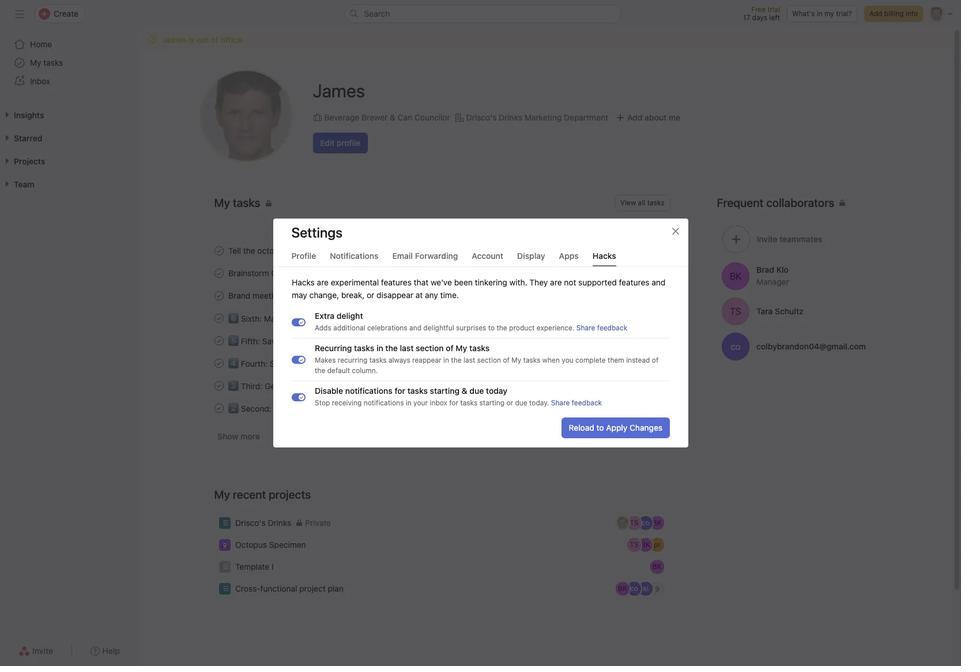 Task type: locate. For each thing, give the bounding box(es) containing it.
6️⃣
[[228, 314, 239, 324]]

beverage brewer & can councilor
[[324, 112, 450, 122]]

completed image left 4️⃣ in the bottom left of the page
[[212, 356, 226, 370]]

1 are from the left
[[317, 277, 329, 287]]

3 completed image from the top
[[212, 334, 226, 348]]

switch up by
[[292, 318, 305, 326]]

1 horizontal spatial co
[[642, 519, 650, 527]]

0 horizontal spatial you
[[290, 246, 303, 256]]

notifications down sections
[[363, 399, 404, 407]]

0 vertical spatial james
[[162, 35, 186, 44]]

1 vertical spatial list image
[[221, 564, 228, 570]]

switch down organized
[[292, 393, 305, 401]]

my up inbox
[[30, 58, 41, 67]]

share feedback link up complete
[[576, 324, 627, 332]]

hacks up supported
[[593, 251, 616, 261]]

0 horizontal spatial drisco's
[[235, 518, 265, 528]]

completed checkbox left brainstorm at the top
[[212, 266, 226, 280]]

of
[[211, 35, 219, 44], [446, 343, 454, 353], [503, 356, 510, 365], [652, 356, 659, 365], [314, 359, 322, 369]]

2 vertical spatial list image
[[221, 585, 228, 592]]

tasks inside button
[[648, 198, 665, 207]]

james for james
[[313, 79, 365, 101]]

1 horizontal spatial starting
[[479, 399, 504, 407]]

3 list image from the top
[[221, 585, 228, 592]]

1 vertical spatial co
[[642, 519, 650, 527]]

2 completed checkbox from the top
[[212, 289, 226, 303]]

experimental
[[331, 277, 379, 287]]

0 vertical spatial &
[[390, 112, 396, 122]]

in left your
[[406, 399, 411, 407]]

0 vertical spatial oct 30
[[648, 336, 670, 345]]

list image down rocket image
[[221, 564, 228, 570]]

section
[[416, 343, 444, 353], [477, 356, 501, 365]]

hacks are experimental features that we've been tinkering with. they are not supported features and may change, break, or disappear at any time.
[[292, 277, 666, 300]]

the left product
[[497, 324, 507, 332]]

2 vertical spatial oct 30 button
[[648, 381, 670, 390]]

1 horizontal spatial drinks
[[499, 112, 523, 122]]

0 vertical spatial drinks
[[499, 112, 523, 122]]

share feedback link for surprises
[[576, 324, 627, 332]]

0 horizontal spatial james
[[162, 35, 186, 44]]

or down today
[[506, 399, 513, 407]]

0 vertical spatial and
[[652, 277, 666, 287]]

more
[[240, 431, 260, 441]]

and inside hacks are experimental features that we've been tinkering with. they are not supported features and may change, break, or disappear at any time.
[[652, 277, 666, 287]]

them left instead
[[608, 356, 624, 365]]

add left about
[[628, 112, 643, 122]]

0 vertical spatial notifications
[[345, 386, 392, 396]]

2 vertical spatial completed image
[[212, 334, 226, 348]]

brad klo
[[757, 264, 789, 274]]

that
[[414, 277, 428, 287]]

of down delightful
[[446, 343, 454, 353]]

view all tasks
[[621, 198, 665, 207]]

and
[[652, 277, 666, 287], [409, 324, 421, 332]]

1 oct 30 from the top
[[648, 336, 670, 345]]

bk left the pr
[[641, 540, 650, 549]]

james left is
[[162, 35, 186, 44]]

1 oct 30 button from the top
[[648, 336, 670, 345]]

you left love
[[290, 246, 303, 256]]

30 for work
[[661, 359, 670, 367]]

1 horizontal spatial them
[[608, 356, 624, 365]]

1 oct from the top
[[648, 336, 659, 345]]

that's
[[330, 404, 352, 414]]

1 vertical spatial james
[[313, 79, 365, 101]]

ts for pr
[[630, 540, 639, 549]]

0 horizontal spatial for
[[373, 404, 384, 414]]

1 switch from the top
[[292, 318, 305, 326]]

bk left brad klo manager
[[730, 271, 742, 281]]

you inside recurring tasks in the last section of my tasks makes recurring tasks always reappear in the last section of my tasks when you complete them instead of the default column.
[[562, 356, 574, 365]]

are
[[317, 277, 329, 287], [550, 277, 562, 287]]

0 vertical spatial marketing
[[525, 112, 562, 122]]

0 vertical spatial ja
[[230, 97, 262, 135]]

completed image left 2️⃣
[[212, 401, 226, 415]]

home
[[30, 39, 52, 49]]

2 completed checkbox from the top
[[212, 401, 226, 415]]

tasks down surprises at the top of page
[[469, 343, 490, 353]]

last up always
[[400, 343, 414, 353]]

drisco's for drisco's drinks
[[235, 518, 265, 528]]

share feedback link up reload
[[551, 399, 602, 407]]

completed image left tell
[[212, 244, 226, 258]]

ja inside button
[[230, 97, 262, 135]]

hacks up may
[[292, 277, 315, 287]]

1 vertical spatial oct 30 button
[[648, 359, 670, 367]]

or right break,
[[367, 290, 374, 300]]

features right supported
[[619, 277, 650, 287]]

brad klo manager
[[757, 264, 789, 286]]

1 vertical spatial hacks
[[292, 277, 315, 287]]

& inside disable notifications for tasks starting & due today stop receiving notifications in your inbox for tasks starting or due today. share feedback
[[462, 386, 467, 396]]

1 vertical spatial starting
[[479, 399, 504, 407]]

0 vertical spatial work
[[286, 314, 304, 324]]

0 horizontal spatial add
[[628, 112, 643, 122]]

drisco's right councilor at top left
[[466, 112, 497, 122]]

octopus
[[235, 540, 267, 550]]

in right reappear
[[443, 356, 449, 365]]

are up change,
[[317, 277, 329, 287]]

0 horizontal spatial marketing
[[317, 291, 354, 301]]

1 30 from the top
[[661, 336, 670, 345]]

share right 'today.'
[[551, 399, 570, 407]]

private
[[305, 518, 331, 528]]

in left my
[[817, 9, 823, 18]]

1 vertical spatial or
[[506, 399, 513, 407]]

octopus specimen
[[235, 540, 306, 550]]

are left not
[[550, 277, 562, 287]]

hacks inside hacks are experimental features that we've been tinkering with. they are not supported features and may change, break, or disappear at any time.
[[292, 277, 315, 287]]

is
[[189, 35, 195, 44]]

switch down by
[[292, 356, 305, 364]]

what's in my trial?
[[793, 9, 853, 18]]

tasks down the home
[[43, 58, 63, 67]]

search list box
[[345, 5, 622, 23]]

completed image for brand
[[212, 289, 226, 303]]

5 completed image from the top
[[212, 401, 226, 415]]

my tasks
[[30, 58, 63, 67]]

james for james is out of office.
[[162, 35, 186, 44]]

days
[[753, 13, 768, 22]]

list image for template i
[[221, 564, 228, 570]]

2 vertical spatial switch
[[292, 393, 305, 401]]

extra
[[315, 311, 334, 321]]

1 vertical spatial completed image
[[212, 266, 226, 280]]

product
[[509, 324, 535, 332]]

1 vertical spatial them
[[608, 356, 624, 365]]

1 features from the left
[[381, 277, 412, 287]]

1 vertical spatial marketing
[[317, 291, 354, 301]]

them
[[323, 246, 342, 256], [608, 356, 624, 365]]

complete
[[575, 356, 606, 365]]

due left 'today.'
[[515, 399, 527, 407]]

0 horizontal spatial features
[[381, 277, 412, 287]]

starting up inbox
[[430, 386, 459, 396]]

completed image left 5️⃣
[[212, 334, 226, 348]]

1 vertical spatial section
[[477, 356, 501, 365]]

1 vertical spatial drisco's
[[235, 518, 265, 528]]

completed image
[[212, 244, 226, 258], [212, 266, 226, 280], [212, 334, 226, 348]]

tell
[[228, 246, 241, 256]]

0 vertical spatial hacks
[[593, 251, 616, 261]]

all
[[638, 198, 646, 207]]

share right experience.
[[576, 324, 595, 332]]

1 completed checkbox from the top
[[212, 266, 226, 280]]

completed checkbox left tell
[[212, 244, 226, 258]]

inbox
[[30, 76, 50, 86]]

completed checkbox left 3️⃣
[[212, 379, 226, 393]]

0 horizontal spatial hacks
[[292, 277, 315, 287]]

1 vertical spatial 30
[[661, 359, 670, 367]]

about
[[645, 112, 667, 122]]

0 horizontal spatial &
[[390, 112, 396, 122]]

manageable
[[306, 314, 352, 324]]

stay
[[270, 359, 286, 369]]

today.
[[529, 399, 549, 407]]

may
[[292, 290, 307, 300]]

30 for asana
[[661, 336, 670, 345]]

completed image for 5️⃣
[[212, 334, 226, 348]]

the right tell
[[243, 246, 255, 256]]

feedback up reload
[[572, 399, 602, 407]]

0 vertical spatial oct 30 button
[[648, 336, 670, 345]]

i
[[271, 562, 274, 572]]

cola
[[308, 268, 325, 278]]

& left can
[[390, 112, 396, 122]]

always
[[388, 356, 410, 365]]

experience.
[[537, 324, 575, 332]]

1 vertical spatial completed checkbox
[[212, 401, 226, 415]]

drinks
[[499, 112, 523, 122], [268, 518, 291, 528]]

1 vertical spatial ts
[[630, 519, 639, 527]]

meeting
[[252, 291, 283, 301]]

2 switch from the top
[[292, 356, 305, 364]]

switch for recurring tasks in the last section of my tasks
[[292, 356, 305, 364]]

last
[[400, 343, 414, 353], [463, 356, 475, 365]]

0 horizontal spatial co
[[630, 584, 638, 593]]

1 horizontal spatial are
[[550, 277, 562, 287]]

share feedback link
[[576, 324, 627, 332], [551, 399, 602, 407]]

completed image left brainstorm at the top
[[212, 266, 226, 280]]

in down celebrations
[[376, 343, 383, 353]]

1 vertical spatial share
[[551, 399, 570, 407]]

2 oct 30 button from the top
[[648, 359, 670, 367]]

template i
[[235, 562, 274, 572]]

them right love
[[323, 246, 342, 256]]

1 vertical spatial to
[[596, 423, 604, 433]]

2 30 from the top
[[661, 359, 670, 367]]

ja
[[230, 97, 262, 135], [619, 519, 626, 527]]

bk down the pr
[[653, 562, 662, 571]]

reload
[[569, 423, 594, 433]]

0 horizontal spatial them
[[323, 246, 342, 256]]

tasks up column.
[[369, 356, 387, 365]]

1 vertical spatial oct 30
[[648, 359, 670, 367]]

0 vertical spatial switch
[[292, 318, 305, 326]]

1 vertical spatial share feedback link
[[551, 399, 602, 407]]

in left 'asana' on the bottom left
[[362, 336, 369, 346]]

with up 'stop' on the left bottom of page
[[319, 381, 335, 391]]

section up today
[[477, 356, 501, 365]]

delightful
[[423, 324, 454, 332]]

0 horizontal spatial share
[[551, 399, 570, 407]]

free trial 17 days left
[[743, 5, 780, 22]]

or inside disable notifications for tasks starting & due today stop receiving notifications in your inbox for tasks starting or due today. share feedback
[[506, 399, 513, 407]]

starting down today
[[479, 399, 504, 407]]

completed checkbox left 4️⃣ in the bottom left of the page
[[212, 356, 226, 370]]

0 vertical spatial starting
[[430, 386, 459, 396]]

1 horizontal spatial share
[[576, 324, 595, 332]]

feedback inside disable notifications for tasks starting & due today stop receiving notifications in your inbox for tasks starting or due today. share feedback
[[572, 399, 602, 407]]

2 horizontal spatial for
[[449, 399, 458, 407]]

with down brainstorm california cola flavors
[[285, 291, 300, 301]]

3 completed checkbox from the top
[[212, 311, 226, 325]]

0 vertical spatial to
[[488, 324, 495, 332]]

1 horizontal spatial james
[[313, 79, 365, 101]]

2 horizontal spatial you
[[562, 356, 574, 365]]

1 vertical spatial notifications
[[363, 399, 404, 407]]

3 oct from the top
[[648, 381, 659, 390]]

add left billing
[[870, 9, 883, 18]]

completed image
[[212, 289, 226, 303], [212, 311, 226, 325], [212, 356, 226, 370], [212, 379, 226, 393], [212, 401, 226, 415]]

due left today
[[469, 386, 484, 396]]

1 vertical spatial feedback
[[572, 399, 602, 407]]

hide sidebar image
[[15, 9, 24, 18]]

councilor
[[415, 112, 450, 122]]

oct 30 button for work
[[648, 359, 670, 367]]

2 oct 30 from the top
[[648, 359, 670, 367]]

0 vertical spatial share
[[576, 324, 595, 332]]

3 switch from the top
[[292, 393, 305, 401]]

0 horizontal spatial or
[[367, 290, 374, 300]]

1 completed image from the top
[[212, 244, 226, 258]]

apps button
[[559, 251, 579, 266]]

add
[[870, 9, 883, 18], [628, 112, 643, 122]]

1 vertical spatial work
[[360, 359, 378, 369]]

features
[[381, 277, 412, 287], [619, 277, 650, 287]]

Completed checkbox
[[212, 244, 226, 258], [212, 289, 226, 303], [212, 311, 226, 325], [212, 334, 226, 348], [212, 356, 226, 370], [212, 379, 226, 393]]

the inside extra delight adds additional celebrations and delightful surprises to the product experience. share feedback
[[497, 324, 507, 332]]

james
[[162, 35, 186, 44], [313, 79, 365, 101]]

1 vertical spatial oct
[[648, 359, 659, 367]]

6 completed checkbox from the top
[[212, 379, 226, 393]]

2 completed image from the top
[[212, 266, 226, 280]]

Completed checkbox
[[212, 266, 226, 280], [212, 401, 226, 415]]

0 vertical spatial completed checkbox
[[212, 266, 226, 280]]

bk left el
[[618, 584, 627, 593]]

completed checkbox left 5️⃣
[[212, 334, 226, 348]]

the up always
[[385, 343, 398, 353]]

work right make
[[286, 314, 304, 324]]

get
[[265, 381, 278, 391]]

feedback up complete
[[597, 324, 627, 332]]

2 completed image from the top
[[212, 311, 226, 325]]

share feedback link for today
[[551, 399, 602, 407]]

1 horizontal spatial add
[[870, 9, 883, 18]]

completed image left brand
[[212, 289, 226, 303]]

0 vertical spatial 30
[[661, 336, 670, 345]]

4 completed checkbox from the top
[[212, 334, 226, 348]]

0 vertical spatial add
[[870, 9, 883, 18]]

them inside recurring tasks in the last section of my tasks makes recurring tasks always reappear in the last section of my tasks when you complete them instead of the default column.
[[608, 356, 624, 365]]

my down surprises at the top of page
[[456, 343, 467, 353]]

0 horizontal spatial to
[[488, 324, 495, 332]]

my down product
[[511, 356, 521, 365]]

drisco's up the 'octopus'
[[235, 518, 265, 528]]

0 horizontal spatial section
[[416, 343, 444, 353]]

0 horizontal spatial last
[[400, 343, 414, 353]]

completed checkbox left 6️⃣
[[212, 311, 226, 325]]

section up reappear
[[416, 343, 444, 353]]

disable
[[315, 386, 343, 396]]

drinks for drisco's drinks marketing department
[[499, 112, 523, 122]]

2 list image from the top
[[221, 564, 228, 570]]

1 horizontal spatial &
[[462, 386, 467, 396]]

completed checkbox left brand
[[212, 289, 226, 303]]

work down 'asana' on the bottom left
[[360, 359, 378, 369]]

the down cola
[[303, 291, 315, 301]]

0 vertical spatial due
[[469, 386, 484, 396]]

1 vertical spatial add
[[628, 112, 643, 122]]

due
[[469, 386, 484, 396], [515, 399, 527, 407]]

1 vertical spatial you
[[562, 356, 574, 365]]

bk up the pr
[[653, 519, 662, 527]]

1 horizontal spatial due
[[515, 399, 527, 407]]

brainstorm california cola flavors
[[228, 268, 352, 278]]

james up beverage
[[313, 79, 365, 101]]

list image up rocket image
[[221, 520, 228, 527]]

for right right
[[373, 404, 384, 414]]

notifications button
[[330, 251, 379, 266]]

2 vertical spatial oct 30
[[648, 381, 670, 390]]

1 vertical spatial last
[[463, 356, 475, 365]]

3 completed image from the top
[[212, 356, 226, 370]]

supported
[[578, 277, 617, 287]]

completed checkbox for 4️⃣
[[212, 356, 226, 370]]

to right surprises at the top of page
[[488, 324, 495, 332]]

tasks left the when
[[523, 356, 540, 365]]

switch
[[292, 318, 305, 326], [292, 356, 305, 364], [292, 393, 305, 401]]

marketing left department
[[525, 112, 562, 122]]

list image
[[221, 520, 228, 527], [221, 564, 228, 570], [221, 585, 228, 592]]

to left apply
[[596, 423, 604, 433]]

5 completed checkbox from the top
[[212, 356, 226, 370]]

2 features from the left
[[619, 277, 650, 287]]

0 horizontal spatial ja
[[230, 97, 262, 135]]

feedback
[[597, 324, 627, 332], [572, 399, 602, 407]]

1 completed checkbox from the top
[[212, 244, 226, 258]]

completed image left 3️⃣
[[212, 379, 226, 393]]

2 vertical spatial ts
[[630, 540, 639, 549]]

2 vertical spatial co
[[630, 584, 638, 593]]

completed checkbox left 2️⃣
[[212, 401, 226, 415]]

edit
[[320, 138, 335, 147]]

0 vertical spatial oct
[[648, 336, 659, 345]]

trial
[[768, 5, 780, 14]]

my left recent projects
[[214, 488, 230, 501]]

brand
[[228, 291, 250, 301]]

1 completed image from the top
[[212, 289, 226, 303]]

1 horizontal spatial you
[[386, 404, 399, 414]]

list image left 'cross-'
[[221, 585, 228, 592]]

last down surprises at the top of page
[[463, 356, 475, 365]]

marketing down flavors
[[317, 291, 354, 301]]

you left your
[[386, 404, 399, 414]]

2 oct from the top
[[648, 359, 659, 367]]

left
[[770, 13, 780, 22]]

0 vertical spatial share feedback link
[[576, 324, 627, 332]]

4 completed image from the top
[[212, 379, 226, 393]]

0 vertical spatial feedback
[[597, 324, 627, 332]]

0 horizontal spatial with
[[285, 291, 300, 301]]

1 horizontal spatial features
[[619, 277, 650, 287]]

top
[[300, 359, 312, 369]]

for down always
[[395, 386, 405, 396]]

department
[[564, 112, 609, 122]]

1 vertical spatial due
[[515, 399, 527, 407]]

features up disappear
[[381, 277, 412, 287]]

0 horizontal spatial are
[[317, 277, 329, 287]]

the
[[243, 246, 255, 256], [303, 291, 315, 301], [497, 324, 507, 332], [385, 343, 398, 353], [451, 356, 462, 365], [315, 366, 325, 375], [292, 404, 304, 414]]

1 horizontal spatial hacks
[[593, 251, 616, 261]]

tasks right all
[[648, 198, 665, 207]]

completed checkbox for 6️⃣
[[212, 311, 226, 325]]

5️⃣
[[228, 336, 239, 346]]

notifications
[[330, 251, 379, 261]]

in inside disable notifications for tasks starting & due today stop receiving notifications in your inbox for tasks starting or due today. share feedback
[[406, 399, 411, 407]]

what's in my trial? button
[[787, 6, 858, 22]]

in inside button
[[817, 9, 823, 18]]

1 horizontal spatial or
[[506, 399, 513, 407]]

oct 30 button for asana
[[648, 336, 670, 345]]

notifications up right
[[345, 386, 392, 396]]

completed checkbox for 2️⃣
[[212, 401, 226, 415]]

for right inbox
[[449, 399, 458, 407]]



Task type: vqa. For each thing, say whether or not it's contained in the screenshot.
the middle Oct 30 button
yes



Task type: describe. For each thing, give the bounding box(es) containing it.
the down makes at the left of the page
[[315, 366, 325, 375]]

edit profile button
[[313, 132, 368, 153]]

0 vertical spatial last
[[400, 343, 414, 353]]

completed checkbox for brainstorm
[[212, 266, 226, 280]]

celebrations
[[367, 324, 407, 332]]

my
[[825, 9, 835, 18]]

reload to apply changes
[[569, 423, 662, 433]]

project
[[299, 584, 325, 594]]

functional
[[260, 584, 297, 594]]

makes
[[315, 356, 336, 365]]

ts for bk
[[630, 519, 639, 527]]

adds
[[315, 324, 331, 332]]

with.
[[509, 277, 527, 287]]

your
[[413, 399, 428, 407]]

show more
[[217, 431, 260, 441]]

switch for extra delight
[[292, 318, 305, 326]]

1 horizontal spatial marketing
[[525, 112, 562, 122]]

6️⃣ sixth: make work manageable
[[228, 314, 352, 324]]

colbybrandon04@gmail.com
[[757, 341, 866, 351]]

drisco's drinks marketing department
[[466, 112, 609, 122]]

inbox link
[[7, 72, 132, 91]]

sixth:
[[241, 314, 262, 324]]

rocket image
[[221, 542, 228, 549]]

office.
[[221, 35, 244, 44]]

any
[[425, 290, 438, 300]]

3 oct 30 button from the top
[[648, 381, 670, 390]]

and inside extra delight adds additional celebrations and delightful surprises to the product experience. share feedback
[[409, 324, 421, 332]]

1 vertical spatial with
[[319, 381, 335, 391]]

specimen
[[269, 540, 306, 550]]

completed image for tell
[[212, 244, 226, 258]]

the right find
[[292, 404, 304, 414]]

hacks for hacks are experimental features that we've been tinkering with. they are not supported features and may change, break, or disappear at any time.
[[292, 277, 315, 287]]

disable notifications for tasks starting & due today stop receiving notifications in your inbox for tasks starting or due today. share feedback
[[315, 386, 602, 407]]

add for add billing info
[[870, 9, 883, 18]]

2️⃣
[[228, 404, 239, 414]]

to inside button
[[596, 423, 604, 433]]

3️⃣ third: get organized with sections
[[228, 381, 368, 391]]

1 horizontal spatial work
[[360, 359, 378, 369]]

0 horizontal spatial due
[[469, 386, 484, 396]]

account button
[[472, 251, 504, 266]]

5️⃣ fifth: save time by collaborating in asana
[[228, 336, 394, 346]]

completed image for 6️⃣
[[212, 311, 226, 325]]

settings
[[292, 224, 343, 241]]

display button
[[517, 251, 545, 266]]

recent projects
[[233, 488, 311, 501]]

inbox
[[430, 399, 447, 407]]

pr
[[654, 540, 661, 549]]

0 vertical spatial you
[[290, 246, 303, 256]]

what's
[[793, 9, 815, 18]]

invite button
[[11, 641, 61, 662]]

drinks for drisco's drinks
[[268, 518, 291, 528]]

the right reappear
[[451, 356, 462, 365]]

1 horizontal spatial section
[[477, 356, 501, 365]]

share inside disable notifications for tasks starting & due today stop receiving notifications in your inbox for tasks starting or due today. share feedback
[[551, 399, 570, 407]]

octopus
[[257, 246, 288, 256]]

feedback inside extra delight adds additional celebrations and delightful surprises to the product experience. share feedback
[[597, 324, 627, 332]]

free
[[752, 5, 766, 14]]

brewer
[[362, 112, 388, 122]]

oct 30 for work
[[648, 359, 670, 367]]

at
[[415, 290, 423, 300]]

2 horizontal spatial co
[[731, 341, 741, 352]]

add for add about me
[[628, 112, 643, 122]]

profile
[[292, 251, 316, 261]]

plan
[[328, 584, 343, 594]]

0 horizontal spatial starting
[[430, 386, 459, 396]]

manager
[[757, 277, 789, 286]]

or inside hacks are experimental features that we've been tinkering with. they are not supported features and may change, break, or disappear at any time.
[[367, 290, 374, 300]]

organized
[[280, 381, 317, 391]]

completed image for 3️⃣
[[212, 379, 226, 393]]

hacks for hacks
[[593, 251, 616, 261]]

search
[[364, 9, 390, 18]]

template
[[235, 562, 269, 572]]

when
[[542, 356, 560, 365]]

1 horizontal spatial for
[[395, 386, 405, 396]]

2 vertical spatial you
[[386, 404, 399, 414]]

completed checkbox for 3️⃣
[[212, 379, 226, 393]]

9
[[655, 585, 659, 593]]

second:
[[241, 404, 271, 414]]

view all tasks button
[[615, 195, 670, 211]]

of up today
[[503, 356, 510, 365]]

default
[[327, 366, 350, 375]]

1 vertical spatial ja
[[619, 519, 626, 527]]

flavors
[[327, 268, 352, 278]]

3 30 from the top
[[661, 381, 670, 390]]

profile
[[337, 138, 361, 147]]

global element
[[0, 28, 138, 97]]

we've
[[431, 277, 452, 287]]

completed image for 4️⃣
[[212, 356, 226, 370]]

fifth:
[[241, 336, 260, 346]]

time.
[[440, 290, 459, 300]]

team
[[356, 291, 375, 301]]

add about me button
[[613, 107, 684, 128]]

cross-
[[235, 584, 260, 594]]

invite
[[32, 646, 53, 656]]

0 vertical spatial them
[[323, 246, 342, 256]]

tell the octopus you love them
[[228, 246, 342, 256]]

0 vertical spatial ts
[[730, 306, 741, 316]]

3️⃣
[[228, 381, 239, 391]]

completed image for brainstorm
[[212, 266, 226, 280]]

tasks inside 'link'
[[43, 58, 63, 67]]

completed checkbox for brand
[[212, 289, 226, 303]]

4️⃣
[[228, 359, 239, 369]]

completed checkbox for 5️⃣
[[212, 334, 226, 348]]

add about me
[[628, 112, 681, 122]]

4️⃣ fourth: stay on top of incoming work
[[228, 359, 378, 369]]

switch for disable notifications for tasks starting & due today
[[292, 393, 305, 401]]

drisco's for drisco's drinks marketing department
[[466, 112, 497, 122]]

frequent collaborators
[[717, 196, 835, 209]]

hacks button
[[593, 251, 616, 266]]

0 horizontal spatial work
[[286, 314, 304, 324]]

show more button
[[214, 426, 263, 447]]

disappear
[[376, 290, 413, 300]]

close image
[[671, 227, 680, 236]]

california
[[271, 268, 306, 278]]

1 list image from the top
[[221, 520, 228, 527]]

find
[[273, 404, 289, 414]]

tasks right inbox
[[460, 399, 477, 407]]

view
[[621, 198, 636, 207]]

tasks up the "recurring"
[[354, 343, 374, 353]]

show
[[217, 431, 238, 441]]

add billing info button
[[865, 6, 924, 22]]

share inside extra delight adds additional celebrations and delightful surprises to the product experience. share feedback
[[576, 324, 595, 332]]

asana
[[371, 336, 394, 346]]

tasks up your
[[407, 386, 428, 396]]

layout
[[306, 404, 328, 414]]

instead
[[626, 356, 650, 365]]

3 oct 30 from the top
[[648, 381, 670, 390]]

completed image for 2️⃣
[[212, 401, 226, 415]]

sections
[[337, 381, 368, 391]]

of right instead
[[652, 356, 659, 365]]

oct for asana
[[648, 336, 659, 345]]

to inside extra delight adds additional celebrations and delightful surprises to the product experience. share feedback
[[488, 324, 495, 332]]

apply
[[606, 423, 627, 433]]

collaborating
[[312, 336, 360, 346]]

my inside 'link'
[[30, 58, 41, 67]]

oct for work
[[648, 359, 659, 367]]

of right out
[[211, 35, 219, 44]]

tinkering
[[475, 277, 507, 287]]

list image for cross-functional project plan
[[221, 585, 228, 592]]

of right top
[[314, 359, 322, 369]]

extra delight adds additional celebrations and delightful surprises to the product experience. share feedback
[[315, 311, 627, 332]]

1 horizontal spatial last
[[463, 356, 475, 365]]

oct 30 for asana
[[648, 336, 670, 345]]

2 are from the left
[[550, 277, 562, 287]]

display
[[517, 251, 545, 261]]

completed checkbox for tell
[[212, 244, 226, 258]]

fourth:
[[241, 359, 267, 369]]



